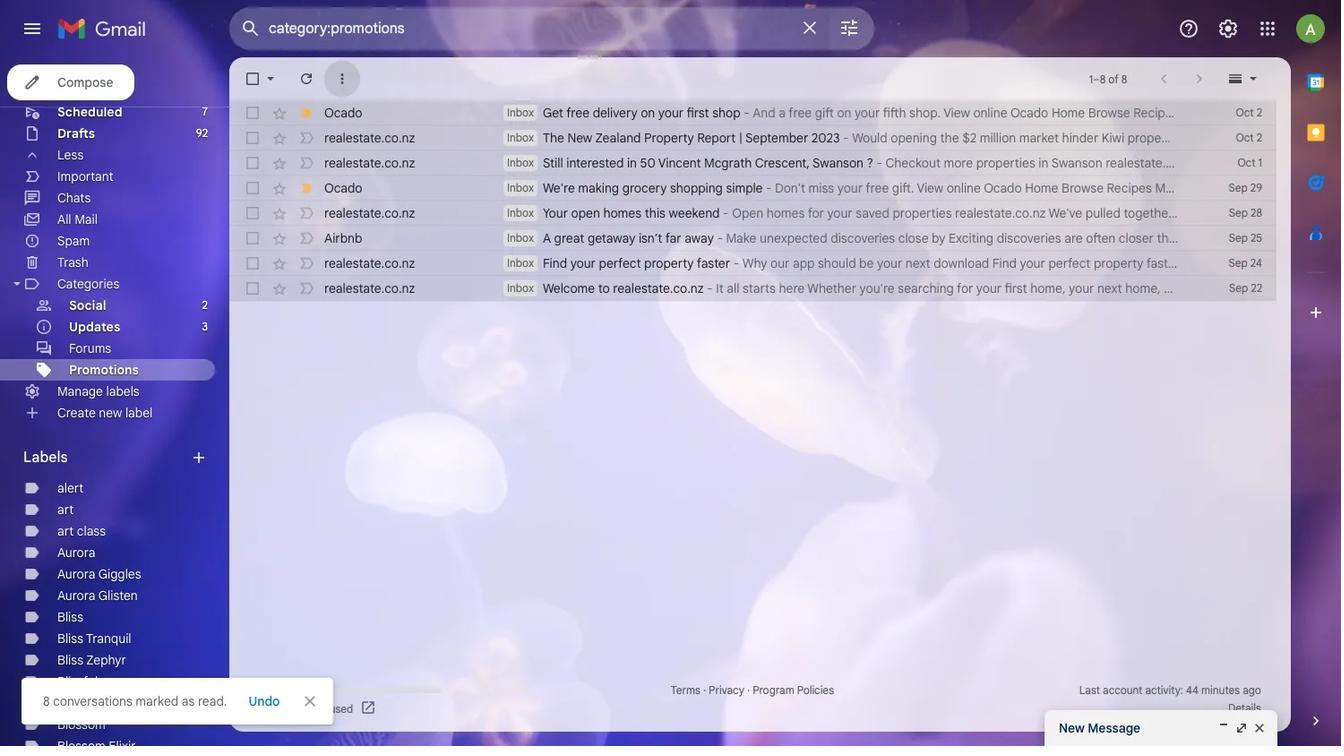 Task type: locate. For each thing, give the bounding box(es) containing it.
property right kiwi
[[1128, 130, 1178, 146]]

blissful down blissful link
[[57, 696, 98, 712]]

8 inside alert
[[43, 694, 50, 710]]

0 horizontal spatial your
[[571, 255, 596, 272]]

social
[[69, 298, 106, 314]]

0 horizontal spatial of
[[286, 702, 297, 716]]

property down far
[[645, 255, 694, 272]]

3 bliss from the top
[[57, 653, 83, 669]]

- right 'away'
[[718, 230, 723, 247]]

1 vertical spatial of
[[286, 702, 297, 716]]

2 vertical spatial bliss
[[57, 653, 83, 669]]

aurora down aurora link
[[57, 567, 95, 583]]

bliss for bliss zephyr
[[57, 653, 83, 669]]

inbox for your
[[507, 206, 534, 220]]

2 gb from the left
[[312, 702, 327, 716]]

0 vertical spatial bliss
[[57, 610, 83, 626]]

29
[[1251, 181, 1263, 195]]

art
[[57, 502, 74, 518], [57, 524, 74, 540]]

ocado down more icon
[[325, 105, 363, 121]]

settings image
[[1218, 18, 1240, 39]]

inbox inside inbox get free delivery on your first shop -
[[507, 106, 534, 119]]

inbox left the
[[507, 131, 534, 144]]

inbox your open homes this weekend -
[[507, 205, 732, 221]]

0 horizontal spatial ·
[[704, 684, 706, 697]]

bliss zephyr link
[[57, 653, 126, 669]]

8 right the –
[[1122, 72, 1128, 86]]

welcome
[[543, 281, 595, 297]]

row down the faster
[[229, 276, 1277, 301]]

blissful for blissful elixir
[[57, 696, 98, 712]]

new down free on the left top of page
[[568, 130, 593, 146]]

create
[[57, 405, 96, 421]]

inbox inside inbox welcome to realestate.co.nz -
[[507, 281, 534, 295]]

of
[[1109, 72, 1119, 86], [286, 702, 297, 716]]

8 up kiwi
[[1100, 72, 1106, 86]]

your
[[659, 105, 684, 121], [571, 255, 596, 272]]

sep 24
[[1229, 256, 1263, 270]]

row up the faster
[[229, 226, 1277, 251]]

main content containing ocado
[[229, 57, 1342, 732]]

4 ͏ from the left
[[1259, 130, 1263, 146]]

inbox left find at the left of the page
[[507, 256, 534, 270]]

row up the crescent,
[[229, 126, 1342, 151]]

new
[[568, 130, 593, 146], [1060, 721, 1085, 737]]

inbox
[[507, 106, 534, 119], [507, 131, 534, 144], [507, 156, 534, 169], [507, 181, 534, 195], [507, 206, 534, 220], [507, 231, 534, 245], [507, 256, 534, 270], [507, 281, 534, 295]]

?
[[867, 155, 874, 171]]

2 horizontal spatial 8
[[1122, 72, 1128, 86]]

manage labels create new label
[[57, 384, 153, 421]]

bliss down bliss link
[[57, 631, 83, 647]]

aurora
[[57, 545, 95, 561], [57, 567, 95, 583], [57, 588, 95, 604]]

your right on
[[659, 105, 684, 121]]

inbox inside inbox your open homes this weekend -
[[507, 206, 534, 220]]

gb right 0.07
[[269, 702, 284, 716]]

far
[[666, 230, 682, 247]]

5 row from the top
[[229, 201, 1277, 226]]

row down 'simple'
[[229, 201, 1277, 226]]

1 vertical spatial property
[[645, 255, 694, 272]]

art down alert
[[57, 502, 74, 518]]

inbox left we're
[[507, 181, 534, 195]]

· right terms "link"
[[704, 684, 706, 697]]

inbox inside inbox a great getaway isn't far away -
[[507, 231, 534, 245]]

realestate.co.nz for the
[[325, 130, 415, 146]]

elixir
[[101, 696, 128, 712]]

sep left 28
[[1230, 206, 1249, 220]]

main content
[[229, 57, 1342, 732]]

delivery
[[593, 105, 638, 121]]

1 vertical spatial ocado
[[325, 180, 363, 196]]

inbox left 'get'
[[507, 106, 534, 119]]

ocado for we're
[[325, 180, 363, 196]]

oct down the toggle split pane mode icon
[[1237, 106, 1255, 119]]

2 art from the top
[[57, 524, 74, 540]]

trash
[[57, 255, 89, 271]]

2 ͏ from the left
[[1240, 130, 1243, 146]]

sep
[[1230, 181, 1249, 195], [1230, 206, 1249, 220], [1230, 231, 1249, 245], [1229, 256, 1248, 270], [1230, 281, 1249, 295]]

spam link
[[57, 233, 90, 249]]

aurora glisten link
[[57, 588, 138, 604]]

inbox left a
[[507, 231, 534, 245]]

chats
[[57, 190, 91, 206]]

categories
[[57, 276, 120, 292]]

7 ﻿ from the left
[[1298, 130, 1298, 146]]

0 horizontal spatial new
[[568, 130, 593, 146]]

1 art from the top
[[57, 502, 74, 518]]

1 vertical spatial oct
[[1237, 131, 1255, 144]]

bliss zephyr
[[57, 653, 126, 669]]

blissful up the 'conversations'
[[57, 674, 98, 690]]

1 ocado from the top
[[325, 105, 363, 121]]

sep left 22
[[1230, 281, 1249, 295]]

hinder
[[1063, 130, 1099, 146]]

-
[[744, 105, 750, 121], [844, 130, 849, 146], [877, 155, 883, 171], [766, 180, 772, 196], [723, 205, 729, 221], [718, 230, 723, 247], [734, 255, 740, 272], [707, 281, 713, 297]]

inbox inside inbox still interested in 50 vincent mcgrath crescent, swanson ? -
[[507, 156, 534, 169]]

Search mail text field
[[269, 20, 789, 38]]

row up |
[[229, 100, 1277, 126]]

oct 2 up oct 1
[[1237, 131, 1263, 144]]

art down art link
[[57, 524, 74, 540]]

bliss tranquil link
[[57, 631, 131, 647]]

less
[[57, 147, 84, 163]]

2 inbox from the top
[[507, 131, 534, 144]]

used
[[330, 702, 353, 716]]

getaway
[[588, 230, 636, 247]]

realestate.co.nz for your
[[325, 205, 415, 221]]

5 inbox from the top
[[507, 206, 534, 220]]

find
[[543, 255, 567, 272]]

inbox left your
[[507, 206, 534, 220]]

art for art class
[[57, 524, 74, 540]]

inbox inside inbox the new zealand property report | september 2023 - would opening the $2 million market hinder kiwi property dreams? ͏ ‌ ﻿ ͏ ‌ ﻿ ͏ ‌ ﻿ ͏ ‌ ﻿ ͏ ‌ ﻿ ͏ ‌ ﻿ ͏ ‌ ﻿ ͏ ‌ ﻿ ͏ ‌ ﻿ ͏ ‌ ﻿ ͏ ‌ ﻿ ͏
[[507, 131, 534, 144]]

1 vertical spatial blissful
[[57, 696, 98, 712]]

inbox for find
[[507, 256, 534, 270]]

inbox the new zealand property report | september 2023 - would opening the $2 million market hinder kiwi property dreams? ͏ ‌ ﻿ ͏ ‌ ﻿ ͏ ‌ ﻿ ͏ ‌ ﻿ ͏ ‌ ﻿ ͏ ‌ ﻿ ͏ ‌ ﻿ ͏ ‌ ﻿ ͏ ‌ ﻿ ͏ ‌ ﻿ ͏ ‌ ﻿ ͏ 
[[507, 130, 1342, 146]]

promotions
[[69, 362, 139, 378]]

1 vertical spatial new
[[1060, 721, 1085, 737]]

property
[[1128, 130, 1178, 146], [645, 255, 694, 272]]

12 ͏ from the left
[[1336, 130, 1340, 146]]

inbox inside inbox find your perfect property faster -
[[507, 256, 534, 270]]

bliss tranquil
[[57, 631, 131, 647]]

0 vertical spatial blissful
[[57, 674, 98, 690]]

1 up hinder
[[1090, 72, 1094, 86]]

row down mcgrath
[[229, 176, 1277, 201]]

2 bliss from the top
[[57, 631, 83, 647]]

aurora down art class in the left bottom of the page
[[57, 545, 95, 561]]

1 row from the top
[[229, 100, 1277, 126]]

oct 2 for -
[[1237, 106, 1263, 119]]

bliss
[[57, 610, 83, 626], [57, 631, 83, 647], [57, 653, 83, 669]]

sep left the 25
[[1230, 231, 1249, 245]]

all mail
[[57, 212, 98, 228]]

1
[[1090, 72, 1094, 86], [1259, 156, 1263, 169]]

create new label link
[[57, 405, 153, 421]]

4 ‌ from the left
[[1266, 130, 1266, 146]]

0 vertical spatial new
[[568, 130, 593, 146]]

0 horizontal spatial gb
[[269, 702, 284, 716]]

0 vertical spatial ocado
[[325, 105, 363, 121]]

1 oct 2 from the top
[[1237, 106, 1263, 119]]

tranquil
[[86, 631, 131, 647]]

still
[[543, 155, 564, 171]]

row down 'away'
[[229, 251, 1277, 276]]

blissful for blissful link
[[57, 674, 98, 690]]

1 horizontal spatial ·
[[748, 684, 750, 697]]

1 vertical spatial aurora
[[57, 567, 95, 583]]

oct up sep 29
[[1238, 156, 1256, 169]]

3 row from the top
[[229, 151, 1277, 176]]

crescent,
[[755, 155, 810, 171]]

0 vertical spatial your
[[659, 105, 684, 121]]

art for art link
[[57, 502, 74, 518]]

of left 15
[[286, 702, 297, 716]]

2 vertical spatial oct
[[1238, 156, 1256, 169]]

minimize image
[[1217, 722, 1232, 736]]

tab list
[[1292, 57, 1342, 682]]

inbox left welcome
[[507, 281, 534, 295]]

your right find at the left of the page
[[571, 255, 596, 272]]

your
[[543, 205, 568, 221]]

- right shop
[[744, 105, 750, 121]]

1 ͏ from the left
[[1230, 130, 1234, 146]]

inbox welcome to realestate.co.nz -
[[507, 281, 716, 297]]

manage labels link
[[57, 384, 140, 400]]

1 horizontal spatial gb
[[312, 702, 327, 716]]

3 inbox from the top
[[507, 156, 534, 169]]

terms link
[[671, 684, 701, 697]]

of right the –
[[1109, 72, 1119, 86]]

8 row from the top
[[229, 276, 1277, 301]]

footer
[[229, 682, 1277, 718]]

inbox a great getaway isn't far away -
[[507, 230, 727, 247]]

2 for 2023
[[1257, 131, 1263, 144]]

as
[[182, 694, 195, 710]]

2 oct 2 from the top
[[1237, 131, 1263, 144]]

1 vertical spatial art
[[57, 524, 74, 540]]

realestate.co.nz for find
[[325, 255, 415, 272]]

8 left blissful elixir link
[[43, 694, 50, 710]]

gmail image
[[57, 11, 155, 47]]

5 ͏ from the left
[[1269, 130, 1272, 146]]

1 vertical spatial bliss
[[57, 631, 83, 647]]

2 vertical spatial aurora
[[57, 588, 95, 604]]

|
[[739, 130, 743, 146]]

row
[[229, 100, 1277, 126], [229, 126, 1342, 151], [229, 151, 1277, 176], [229, 176, 1277, 201], [229, 201, 1277, 226], [229, 226, 1277, 251], [229, 251, 1277, 276], [229, 276, 1277, 301]]

15
[[299, 702, 310, 716]]

1 horizontal spatial of
[[1109, 72, 1119, 86]]

6 ﻿ from the left
[[1288, 130, 1288, 146]]

1 vertical spatial oct 2
[[1237, 131, 1263, 144]]

4 row from the top
[[229, 176, 1277, 201]]

new down last
[[1060, 721, 1085, 737]]

1 bliss from the top
[[57, 610, 83, 626]]

$2
[[963, 130, 977, 146]]

market
[[1020, 130, 1060, 146]]

row up 'simple'
[[229, 151, 1277, 176]]

7 ͏ from the left
[[1288, 130, 1291, 146]]

mcgrath
[[705, 155, 752, 171]]

10 ‌ from the left
[[1324, 130, 1324, 146]]

1 horizontal spatial 1
[[1259, 156, 1263, 169]]

bliss up bliss tranquil
[[57, 610, 83, 626]]

1 vertical spatial 1
[[1259, 156, 1263, 169]]

sep left 24
[[1229, 256, 1248, 270]]

1 – 8 of 8
[[1090, 72, 1128, 86]]

0 vertical spatial 2
[[1257, 106, 1263, 119]]

6 inbox from the top
[[507, 231, 534, 245]]

0 vertical spatial aurora
[[57, 545, 95, 561]]

homes
[[604, 205, 642, 221]]

follow link to manage storage image
[[361, 700, 379, 718]]

2 ocado from the top
[[325, 180, 363, 196]]

3 ͏ from the left
[[1250, 130, 1253, 146]]

clear search image
[[792, 10, 828, 46]]

1 horizontal spatial your
[[659, 105, 684, 121]]

None checkbox
[[244, 70, 262, 88], [244, 104, 262, 122], [244, 154, 262, 172], [244, 204, 262, 222], [244, 229, 262, 247], [244, 280, 262, 298], [244, 70, 262, 88], [244, 104, 262, 122], [244, 154, 262, 172], [244, 204, 262, 222], [244, 229, 262, 247], [244, 280, 262, 298]]

8 inbox from the top
[[507, 281, 534, 295]]

1 aurora from the top
[[57, 545, 95, 561]]

11 ﻿ from the left
[[1336, 130, 1336, 146]]

oct up oct 1
[[1237, 131, 1255, 144]]

inbox we're making grocery shopping simple -
[[507, 180, 775, 196]]

0.07
[[244, 702, 266, 716]]

ocado up the airbnb
[[325, 180, 363, 196]]

0 vertical spatial art
[[57, 502, 74, 518]]

aurora for aurora giggles
[[57, 567, 95, 583]]

program
[[753, 684, 795, 697]]

undo link
[[242, 686, 287, 718]]

2 inside labels navigation
[[202, 299, 208, 312]]

- right 2023
[[844, 130, 849, 146]]

sep for faster
[[1229, 256, 1248, 270]]

1 vertical spatial 2
[[1257, 131, 1263, 144]]

1 horizontal spatial property
[[1128, 130, 1178, 146]]

4 inbox from the top
[[507, 181, 534, 195]]

4 ﻿ from the left
[[1269, 130, 1269, 146]]

· right privacy
[[748, 684, 750, 697]]

2 aurora from the top
[[57, 567, 95, 583]]

sep for far
[[1230, 231, 1249, 245]]

6 row from the top
[[229, 226, 1277, 251]]

11 ͏ from the left
[[1327, 130, 1330, 146]]

more image
[[333, 70, 351, 88]]

2 blissful from the top
[[57, 696, 98, 712]]

ago
[[1244, 684, 1262, 697]]

bliss up blissful link
[[57, 653, 83, 669]]

open
[[572, 205, 600, 221]]

1 inbox from the top
[[507, 106, 534, 119]]

inbox inside the inbox we're making grocery shopping simple -
[[507, 181, 534, 195]]

property
[[645, 130, 694, 146]]

privacy
[[709, 684, 745, 697]]

0 horizontal spatial 8
[[43, 694, 50, 710]]

1 horizontal spatial 8
[[1100, 72, 1106, 86]]

oct 2 down the toggle split pane mode icon
[[1237, 106, 1263, 119]]

oct 2
[[1237, 106, 1263, 119], [1237, 131, 1263, 144]]

None checkbox
[[244, 129, 262, 147], [244, 179, 262, 197], [244, 255, 262, 273], [244, 129, 262, 147], [244, 179, 262, 197], [244, 255, 262, 273]]

alert
[[22, 41, 1313, 725]]

close image
[[1253, 722, 1268, 736]]

1 up 29
[[1259, 156, 1263, 169]]

would
[[853, 130, 888, 146]]

gb right 15
[[312, 702, 327, 716]]

class
[[77, 524, 106, 540]]

None search field
[[229, 7, 875, 50]]

7 inbox from the top
[[507, 256, 534, 270]]

0 vertical spatial oct 2
[[1237, 106, 1263, 119]]

inbox left "still" in the left of the page
[[507, 156, 534, 169]]

sep left 29
[[1230, 181, 1249, 195]]

get
[[543, 105, 564, 121]]

2 vertical spatial 2
[[202, 299, 208, 312]]

important
[[57, 169, 113, 185]]

3 aurora from the top
[[57, 588, 95, 604]]

marked
[[136, 694, 179, 710]]

0 vertical spatial 1
[[1090, 72, 1094, 86]]

inbox for still
[[507, 156, 534, 169]]

updates
[[69, 319, 120, 335]]

updates link
[[69, 319, 120, 335]]

oct 2 for 2023
[[1237, 131, 1263, 144]]

labels heading
[[23, 449, 190, 467]]

art link
[[57, 502, 74, 518]]

new
[[99, 405, 122, 421]]

0 horizontal spatial 1
[[1090, 72, 1094, 86]]

trash link
[[57, 255, 89, 271]]

1 blissful from the top
[[57, 674, 98, 690]]

aurora up bliss link
[[57, 588, 95, 604]]



Task type: vqa. For each thing, say whether or not it's contained in the screenshot.
the topmost Brad , Bjord 2
no



Task type: describe. For each thing, give the bounding box(es) containing it.
refresh image
[[298, 70, 316, 88]]

account
[[1104, 684, 1143, 697]]

labels
[[106, 384, 140, 400]]

sep for weekend
[[1230, 206, 1249, 220]]

2023
[[812, 130, 840, 146]]

new message
[[1060, 721, 1141, 737]]

8 ﻿ from the left
[[1308, 130, 1308, 146]]

inbox find your perfect property faster -
[[507, 255, 743, 272]]

report
[[698, 130, 736, 146]]

–
[[1094, 72, 1100, 86]]

8 conversations marked as read.
[[43, 694, 227, 710]]

blossom link
[[57, 717, 106, 733]]

scheduled
[[57, 104, 122, 120]]

92
[[196, 126, 208, 140]]

5 ‌ from the left
[[1275, 130, 1275, 146]]

drafts link
[[57, 126, 95, 142]]

blossom
[[57, 717, 106, 733]]

1 gb from the left
[[269, 702, 284, 716]]

glisten
[[98, 588, 138, 604]]

swanson
[[813, 155, 864, 171]]

- right 'simple'
[[766, 180, 772, 196]]

44
[[1187, 684, 1199, 697]]

6 ͏ from the left
[[1279, 130, 1282, 146]]

conversations
[[53, 694, 132, 710]]

aurora glisten
[[57, 588, 138, 604]]

blissful link
[[57, 674, 98, 690]]

0 horizontal spatial property
[[645, 255, 694, 272]]

- right the faster
[[734, 255, 740, 272]]

last account activity: 44 minutes ago details
[[1080, 684, 1262, 715]]

5 ﻿ from the left
[[1279, 130, 1279, 146]]

sep 25
[[1230, 231, 1263, 245]]

10 ﻿ from the left
[[1327, 130, 1327, 146]]

mail
[[75, 212, 98, 228]]

9 ﻿ from the left
[[1317, 130, 1317, 146]]

opening
[[891, 130, 938, 146]]

inbox for we're
[[507, 181, 534, 195]]

support image
[[1179, 18, 1200, 39]]

ocado for get
[[325, 105, 363, 121]]

oct 1
[[1238, 156, 1263, 169]]

grocery
[[623, 180, 667, 196]]

3 ‌ from the left
[[1256, 130, 1256, 146]]

- down the faster
[[707, 281, 713, 297]]

to
[[599, 281, 610, 297]]

oct for would
[[1237, 131, 1255, 144]]

september
[[746, 130, 809, 146]]

read.
[[198, 694, 227, 710]]

sep 29
[[1230, 181, 1263, 195]]

7
[[202, 105, 208, 118]]

sep 28
[[1230, 206, 1263, 220]]

2 · from the left
[[748, 684, 750, 697]]

oct for -
[[1238, 156, 1256, 169]]

important link
[[57, 169, 113, 185]]

alert containing 8 conversations marked as read.
[[22, 41, 1313, 725]]

0 vertical spatial property
[[1128, 130, 1178, 146]]

away
[[685, 230, 714, 247]]

advanced search options image
[[832, 10, 868, 46]]

bliss for bliss link
[[57, 610, 83, 626]]

minutes
[[1202, 684, 1241, 697]]

bliss for bliss tranquil
[[57, 631, 83, 647]]

all
[[57, 212, 71, 228]]

of inside footer
[[286, 702, 297, 716]]

compose button
[[7, 65, 135, 100]]

art class
[[57, 524, 106, 540]]

sep for simple
[[1230, 181, 1249, 195]]

the
[[941, 130, 960, 146]]

8 ‌ from the left
[[1304, 130, 1304, 146]]

inbox get free delivery on your first shop -
[[507, 105, 753, 121]]

terms
[[671, 684, 701, 697]]

0 vertical spatial oct
[[1237, 106, 1255, 119]]

million
[[980, 130, 1017, 146]]

2 row from the top
[[229, 126, 1342, 151]]

row containing airbnb
[[229, 226, 1277, 251]]

3 ﻿ from the left
[[1259, 130, 1259, 146]]

shop
[[713, 105, 741, 121]]

all mail link
[[57, 212, 98, 228]]

inbox still interested in 50 vincent mcgrath crescent, swanson ? -
[[507, 155, 886, 171]]

privacy link
[[709, 684, 745, 697]]

0 vertical spatial of
[[1109, 72, 1119, 86]]

scheduled link
[[57, 104, 122, 120]]

toggle split pane mode image
[[1227, 70, 1245, 88]]

7 row from the top
[[229, 251, 1277, 276]]

inbox for get
[[507, 106, 534, 119]]

0.07 gb of 15 gb used
[[244, 702, 353, 716]]

1 ‌ from the left
[[1237, 130, 1237, 146]]

isn't
[[639, 230, 663, 247]]

1 horizontal spatial new
[[1060, 721, 1085, 737]]

perfect
[[599, 255, 641, 272]]

aurora for aurora link
[[57, 545, 95, 561]]

inbox for a
[[507, 231, 534, 245]]

message
[[1089, 721, 1141, 737]]

8 ͏ from the left
[[1298, 130, 1301, 146]]

compose
[[57, 74, 113, 91]]

search mail image
[[235, 13, 267, 45]]

1 inside row
[[1259, 156, 1263, 169]]

program policies link
[[753, 684, 835, 697]]

7 ‌ from the left
[[1295, 130, 1295, 146]]

promotions link
[[69, 362, 139, 378]]

6 ‌ from the left
[[1285, 130, 1285, 146]]

drafts
[[57, 126, 95, 142]]

28
[[1251, 206, 1263, 220]]

realestate.co.nz for still
[[325, 155, 415, 171]]

10 ͏ from the left
[[1317, 130, 1320, 146]]

on
[[641, 105, 656, 121]]

realestate.co.nz for welcome
[[325, 281, 415, 297]]

undo
[[249, 694, 280, 710]]

25
[[1251, 231, 1263, 245]]

alert
[[57, 480, 84, 497]]

2 ‌ from the left
[[1246, 130, 1246, 146]]

faster
[[697, 255, 731, 272]]

2 ﻿ from the left
[[1250, 130, 1250, 146]]

22
[[1252, 281, 1263, 295]]

pop out image
[[1235, 722, 1250, 736]]

policies
[[798, 684, 835, 697]]

1 ﻿ from the left
[[1240, 130, 1240, 146]]

interested
[[567, 155, 624, 171]]

1 vertical spatial your
[[571, 255, 596, 272]]

2 for -
[[1257, 106, 1263, 119]]

9 ͏ from the left
[[1308, 130, 1311, 146]]

chats link
[[57, 190, 91, 206]]

main menu image
[[22, 18, 43, 39]]

11 ‌ from the left
[[1333, 130, 1333, 146]]

inbox for the
[[507, 131, 534, 144]]

zealand
[[596, 130, 641, 146]]

giggles
[[98, 567, 141, 583]]

labels
[[23, 449, 68, 467]]

footer containing terms
[[229, 682, 1277, 718]]

9 ‌ from the left
[[1314, 130, 1314, 146]]

great
[[555, 230, 585, 247]]

sep 22
[[1230, 281, 1263, 295]]

labels navigation
[[0, 15, 229, 747]]

aurora for aurora glisten
[[57, 588, 95, 604]]

- right '?'
[[877, 155, 883, 171]]

categories link
[[57, 276, 120, 292]]

- down 'simple'
[[723, 205, 729, 221]]

this
[[645, 205, 666, 221]]

1 · from the left
[[704, 684, 706, 697]]

activity:
[[1146, 684, 1184, 697]]

shopping
[[670, 180, 723, 196]]

airbnb
[[325, 230, 363, 247]]

inbox for welcome
[[507, 281, 534, 295]]



